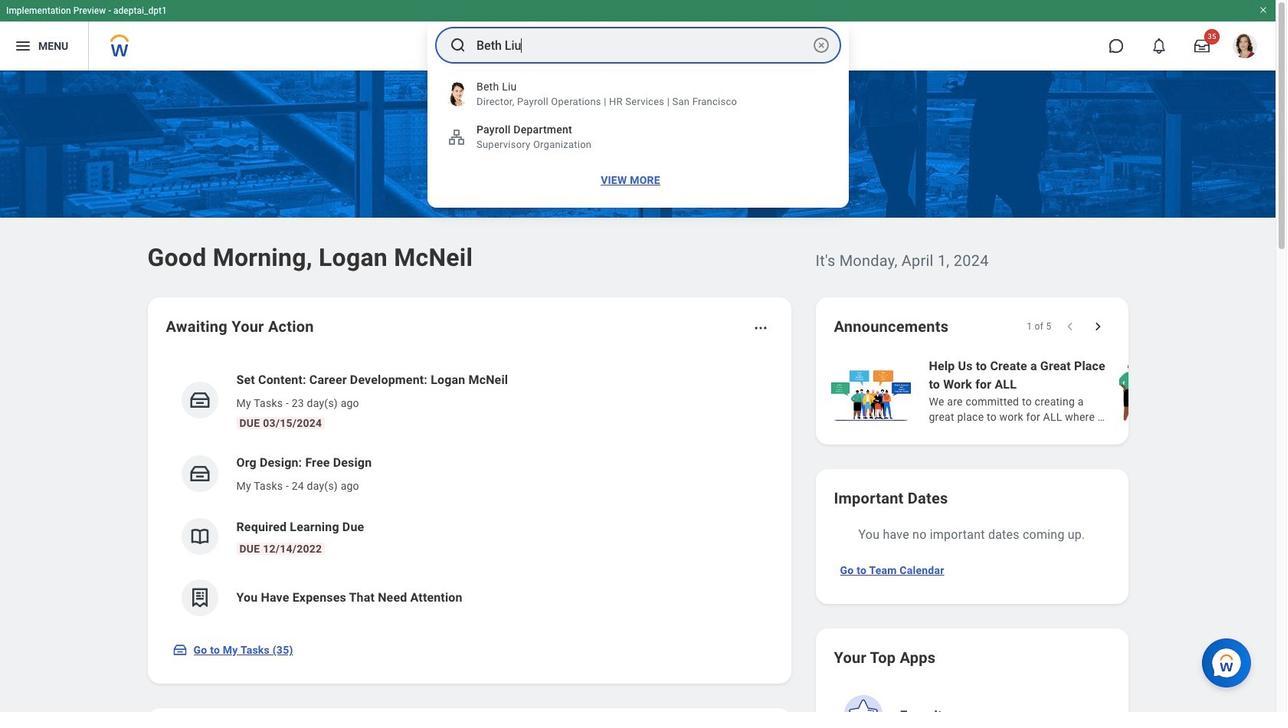 Task type: describe. For each thing, give the bounding box(es) containing it.
dashboard expenses image
[[188, 586, 211, 609]]

profile logan mcneil image
[[1233, 34, 1258, 61]]

search image
[[449, 36, 468, 54]]

justify image
[[14, 37, 32, 55]]

inbox image
[[172, 642, 187, 658]]

close environment banner image
[[1259, 5, 1268, 15]]

0 horizontal spatial list
[[166, 359, 773, 628]]



Task type: vqa. For each thing, say whether or not it's contained in the screenshot.
'Time in Job Profile'
no



Task type: locate. For each thing, give the bounding box(es) containing it.
0 vertical spatial inbox image
[[188, 389, 211, 412]]

status
[[1027, 320, 1052, 333]]

Search Workday  search field
[[477, 28, 809, 62]]

inbox image
[[188, 389, 211, 412], [188, 462, 211, 485]]

None search field
[[428, 22, 849, 208]]

view team image
[[448, 128, 466, 146]]

2 inbox image from the top
[[188, 462, 211, 485]]

notifications large image
[[1152, 38, 1167, 54]]

x circle image
[[812, 36, 831, 54]]

list
[[828, 356, 1288, 426], [166, 359, 773, 628]]

suggested results list box
[[428, 73, 849, 199]]

1 vertical spatial inbox image
[[188, 462, 211, 485]]

related actions image
[[753, 320, 768, 336]]

1 inbox image from the top
[[188, 389, 211, 412]]

1 horizontal spatial list
[[828, 356, 1288, 426]]

inbox large image
[[1195, 38, 1210, 54]]

chevron left small image
[[1063, 319, 1078, 334]]

main content
[[0, 71, 1288, 712]]

book open image
[[188, 525, 211, 548]]

chevron right small image
[[1090, 319, 1106, 334]]

banner
[[0, 0, 1276, 71]]



